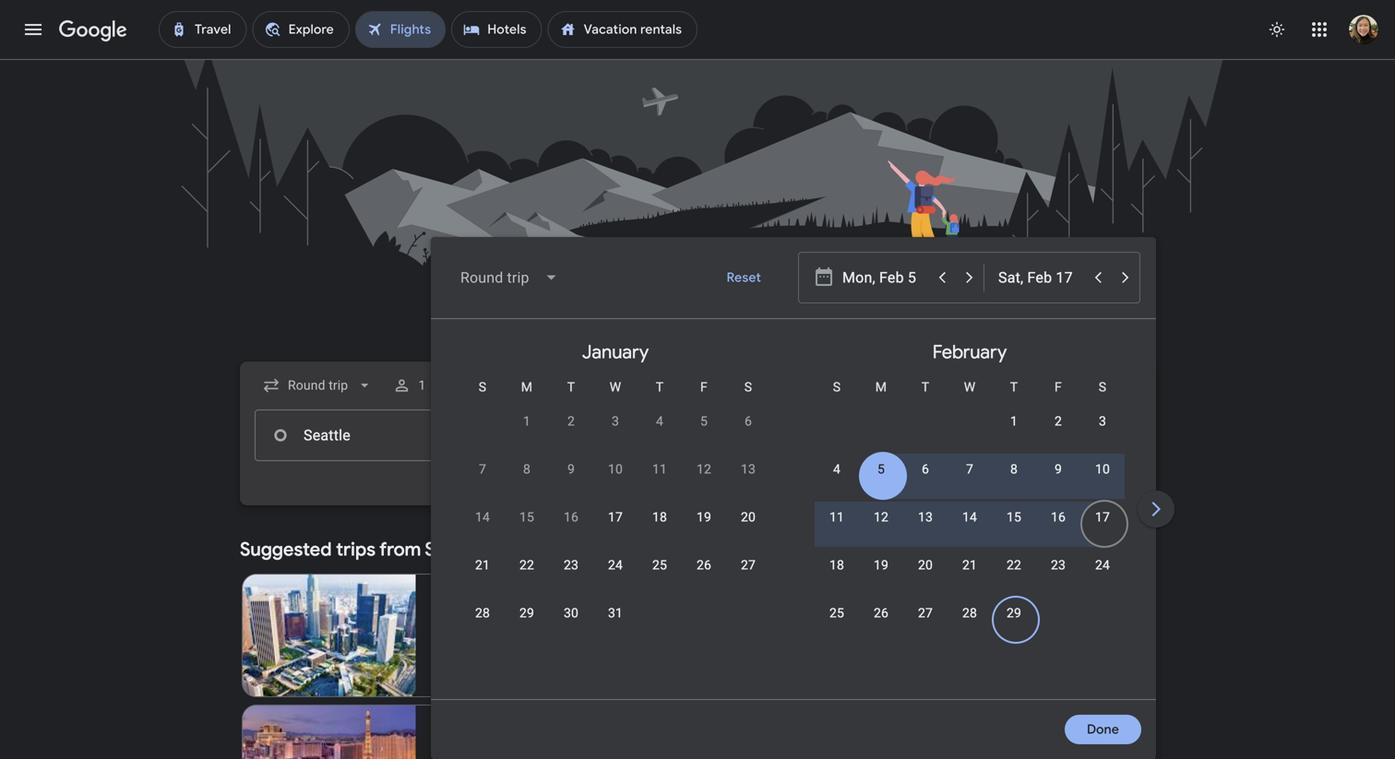 Task type: vqa. For each thing, say whether or not it's contained in the screenshot.


Task type: locate. For each thing, give the bounding box(es) containing it.
1 vertical spatial apr
[[431, 741, 451, 756]]

1 horizontal spatial 9 button
[[1036, 460, 1081, 505]]

16 button up tue, jan 23 element
[[549, 508, 593, 553]]

3
[[612, 414, 619, 429], [1099, 414, 1106, 429]]

19
[[697, 510, 712, 525], [874, 558, 889, 573]]

13 inside the january row group
[[741, 462, 756, 477]]

8 button
[[505, 460, 549, 505], [992, 460, 1036, 505]]

t up tue, jan 2 element
[[567, 380, 575, 395]]

0 vertical spatial 12
[[697, 462, 712, 477]]

13 button up tue, feb 20 element
[[903, 508, 948, 553]]

0 vertical spatial 26 button
[[682, 556, 726, 601]]

8 for thu, feb 8 element
[[1010, 462, 1018, 477]]

1 horizontal spatial 25
[[830, 606, 844, 621]]

9 down return text field
[[1055, 462, 1062, 477]]

1 vertical spatial 11 button
[[815, 508, 859, 553]]

wed, jan 24 element
[[608, 556, 623, 575]]

main menu image
[[22, 18, 44, 41]]

23 button up 30
[[549, 556, 593, 601]]

1 8 from the left
[[523, 462, 531, 477]]

1 inside "february" row group
[[1010, 414, 1018, 429]]

25 right wed, jan 24 "element"
[[652, 558, 667, 573]]

2 23 button from the left
[[1036, 556, 1081, 601]]

2 m from the left
[[876, 380, 887, 395]]

10 button
[[593, 460, 638, 505], [1081, 460, 1125, 505]]

0 vertical spatial 6
[[745, 414, 752, 429]]

7 inside "february" row group
[[966, 462, 974, 477]]

1 vertical spatial 27
[[918, 606, 933, 621]]

10 inside the january row group
[[608, 462, 623, 477]]

11 left mon, feb 12 element
[[830, 510, 844, 525]]

1 24 button from the left
[[593, 556, 638, 601]]

tue, jan 16 element
[[564, 508, 579, 527]]

17 inside "february" row group
[[1095, 510, 1110, 525]]

mon, feb 5, departure date. element
[[878, 460, 885, 479]]

w inside "february" row group
[[964, 380, 976, 395]]

18
[[652, 510, 667, 525], [830, 558, 844, 573]]

22 right sun, jan 21 'element'
[[519, 558, 534, 573]]

tue, jan 30 element
[[564, 604, 579, 623]]

0 horizontal spatial 4 button
[[638, 413, 682, 457]]

1 10 from the left
[[608, 462, 623, 477]]

sun, jan 7 element
[[479, 460, 486, 479]]

24 button right fri, feb 23 element
[[1081, 556, 1125, 601]]

w for february
[[964, 380, 976, 395]]

1 m from the left
[[521, 380, 533, 395]]

27 inside "february" row group
[[918, 606, 933, 621]]

0 horizontal spatial 19 button
[[682, 508, 726, 553]]

Departure text field
[[843, 253, 927, 303], [842, 411, 969, 460]]

7 button up sun, jan 14 element
[[460, 460, 505, 505]]

9 inside "february" row group
[[1055, 462, 1062, 477]]

vegas
[[457, 720, 499, 739]]

8
[[523, 462, 531, 477], [1010, 462, 1018, 477]]

sat, jan 20 element
[[741, 508, 756, 527]]

1 horizontal spatial 5 button
[[859, 460, 903, 505]]

11 button up thu, jan 18 element
[[638, 460, 682, 505]]

29 inside the january row group
[[519, 606, 534, 621]]

february row group
[[793, 327, 1147, 692]]

17 button up wed, jan 24 "element"
[[593, 508, 638, 553]]

23 button inside the january row group
[[549, 556, 593, 601]]

2 2 button from the left
[[1036, 413, 1081, 457]]

1 button
[[505, 413, 549, 457], [992, 413, 1036, 457]]

21 inside "february" row group
[[962, 558, 977, 573]]

6 left wed, feb 7 element
[[922, 462, 929, 477]]

22 for thu, feb 22 element
[[1007, 558, 1022, 573]]

31
[[608, 606, 623, 621]]

2 21 from the left
[[962, 558, 977, 573]]

1 horizontal spatial 2 button
[[1036, 413, 1081, 457]]

row containing 7
[[460, 452, 771, 505]]

0 horizontal spatial 2 button
[[549, 413, 593, 457]]

0 horizontal spatial 9 button
[[549, 460, 593, 505]]

1 horizontal spatial 3 button
[[1081, 413, 1125, 457]]

31 button
[[593, 604, 638, 649]]

row group
[[1147, 327, 1395, 692]]

1 inside popup button
[[418, 378, 426, 393]]

3 inside the january row group
[[612, 414, 619, 429]]

2 button
[[549, 413, 593, 457], [1036, 413, 1081, 457]]

2 29 button from the left
[[992, 604, 1036, 649]]

24 inside "february" row group
[[1095, 558, 1110, 573]]

6 button up tue, feb 13 element on the right bottom
[[903, 460, 948, 505]]

1 horizontal spatial 8 button
[[992, 460, 1036, 505]]

12 for fri, jan 12 element
[[697, 462, 712, 477]]

29 inside "february" row group
[[1007, 606, 1022, 621]]

1 7 button from the left
[[460, 460, 505, 505]]

1 horizontal spatial 4
[[833, 462, 841, 477]]

20 right fri, jan 19 "element"
[[741, 510, 756, 525]]

explore down fri, jan 12 element
[[688, 496, 733, 512]]

grid inside flight 'search field'
[[438, 327, 1395, 711]]

f inside row group
[[1055, 380, 1062, 395]]

26 button right the thu, jan 25 element
[[682, 556, 726, 601]]

suggested
[[240, 538, 332, 562]]

tue, jan 2 element
[[568, 413, 575, 431]]

explore
[[688, 496, 733, 512], [1009, 542, 1054, 558]]

17 right tue, jan 16 element
[[608, 510, 623, 525]]

12 inside "february" row group
[[874, 510, 889, 525]]

20
[[741, 510, 756, 525], [918, 558, 933, 573]]

20 button up tue, feb 27 element
[[903, 556, 948, 601]]

1 vertical spatial 12 button
[[859, 508, 903, 553]]

0 vertical spatial 13
[[741, 462, 756, 477]]

2 inside the january row group
[[568, 414, 575, 429]]

8 inside "february" row group
[[1010, 462, 1018, 477]]

3 button for february
[[1081, 413, 1125, 457]]

24
[[608, 558, 623, 573], [1095, 558, 1110, 573]]

17 for sat, feb 17, return date. element
[[1095, 510, 1110, 525]]

0 horizontal spatial 10
[[608, 462, 623, 477]]

1 3 button from the left
[[593, 413, 638, 457]]

5 inside "february" row group
[[878, 462, 885, 477]]

3 inside "february" row group
[[1099, 414, 1106, 429]]

trips
[[336, 538, 376, 562]]

f up fri, feb 2 'element'
[[1055, 380, 1062, 395]]

0 horizontal spatial 24
[[608, 558, 623, 573]]

22 button
[[505, 556, 549, 601], [992, 556, 1036, 601]]

25 button right wed, jan 24 "element"
[[638, 556, 682, 601]]

2 right mon, jan 1 element
[[568, 414, 575, 429]]

18 inside the january row group
[[652, 510, 667, 525]]

1 vertical spatial 13 button
[[903, 508, 948, 553]]

23
[[564, 558, 579, 573], [1051, 558, 1066, 573]]

5 inside the january row group
[[700, 414, 708, 429]]

1 button for february
[[992, 413, 1036, 457]]

tue, feb 6 element
[[922, 460, 929, 479]]

21 inside the january row group
[[475, 558, 490, 573]]

1 horizontal spatial 28 button
[[948, 604, 992, 649]]

22 inside the january row group
[[519, 558, 534, 573]]

23 inside "february" row group
[[1051, 558, 1066, 573]]

1 horizontal spatial 19
[[874, 558, 889, 573]]

9 button
[[549, 460, 593, 505], [1036, 460, 1081, 505]]

27 button right mon, feb 26 element at the right bottom of page
[[903, 604, 948, 649]]

0 horizontal spatial 15 button
[[505, 508, 549, 553]]

5 button
[[682, 413, 726, 457], [859, 460, 903, 505]]

20 left wed, feb 21 element
[[918, 558, 933, 573]]

21 button
[[460, 556, 505, 601], [948, 556, 992, 601]]

1 15 from the left
[[519, 510, 534, 525]]

destinations
[[1057, 542, 1133, 558]]

2 17 button from the left
[[1081, 508, 1125, 553]]

1 28 button from the left
[[460, 604, 505, 649]]

14 button up sun, jan 21 'element'
[[460, 508, 505, 553]]

9 inside the january row group
[[568, 462, 575, 477]]

0 vertical spatial 19 button
[[682, 508, 726, 553]]

26
[[697, 558, 712, 573], [874, 606, 889, 621]]

1 23 button from the left
[[549, 556, 593, 601]]

sat, feb 24 element
[[1095, 556, 1110, 575]]

4
[[656, 414, 664, 429], [833, 462, 841, 477]]

14
[[475, 510, 490, 525], [962, 510, 977, 525]]

2 w from the left
[[964, 380, 976, 395]]

sun, feb 4 element
[[833, 460, 841, 479]]

1 9 from the left
[[568, 462, 575, 477]]

22 button up the mon, jan 29 element
[[505, 556, 549, 601]]

21 for sun, jan 21 'element'
[[475, 558, 490, 573]]

6 right fri, jan 5 element
[[745, 414, 752, 429]]

1 button up thu, feb 8 element
[[992, 413, 1036, 457]]

29 button left tue, jan 30 element
[[505, 604, 549, 649]]

1 16 from the left
[[564, 510, 579, 525]]

1
[[418, 378, 426, 393], [523, 414, 531, 429], [1010, 414, 1018, 429]]

1 horizontal spatial 23
[[1051, 558, 1066, 573]]

0 horizontal spatial w
[[610, 380, 621, 395]]

18 for thu, jan 18 element
[[652, 510, 667, 525]]

1 vertical spatial 19 button
[[859, 556, 903, 601]]

29 button right wed, feb 28 element
[[992, 604, 1036, 649]]

los
[[431, 589, 455, 608]]

1 vertical spatial 5
[[878, 462, 885, 477]]

6
[[745, 414, 752, 429], [922, 462, 929, 477]]

23 button
[[549, 556, 593, 601], [1036, 556, 1081, 601]]

f
[[700, 380, 708, 395], [1055, 380, 1062, 395]]

seattle
[[425, 538, 484, 562]]

30 button
[[549, 604, 593, 649]]

24 button
[[593, 556, 638, 601], [1081, 556, 1125, 601]]

26 inside the january row group
[[697, 558, 712, 573]]

1 2 from the left
[[568, 414, 575, 429]]

2 9 from the left
[[1055, 462, 1062, 477]]

2 29 from the left
[[1007, 606, 1022, 621]]

3 button up wed, jan 10 "element"
[[593, 413, 638, 457]]

6 inside "february" row group
[[922, 462, 929, 477]]

mon, jan 15 element
[[519, 508, 534, 527]]

14 button up wed, feb 21 element
[[948, 508, 992, 553]]

29 for the mon, jan 29 element
[[519, 606, 534, 621]]

s up sun, feb 4 element
[[833, 380, 841, 395]]

0 vertical spatial 20
[[741, 510, 756, 525]]

1 22 button from the left
[[505, 556, 549, 601]]

17 button
[[593, 508, 638, 553], [1081, 508, 1125, 553]]

14 for sun, jan 14 element
[[475, 510, 490, 525]]

8 button up mon, jan 15 element
[[505, 460, 549, 505]]

w up wed, jan 3 element
[[610, 380, 621, 395]]

28 button
[[460, 604, 505, 649], [948, 604, 992, 649]]

1 vertical spatial 20 button
[[903, 556, 948, 601]]

1 vertical spatial 26
[[874, 606, 889, 621]]

1 apr from the top
[[431, 610, 451, 625]]

fri, jan 19 element
[[697, 508, 712, 527]]

0 vertical spatial 20 button
[[726, 508, 771, 553]]

22 inside "february" row group
[[1007, 558, 1022, 573]]

2 23 from the left
[[1051, 558, 1066, 573]]

23 left sat, feb 24 element
[[1051, 558, 1066, 573]]

24 inside the january row group
[[608, 558, 623, 573]]

0 vertical spatial 18 button
[[638, 508, 682, 553]]

row down mon, jan 22 element
[[460, 596, 638, 649]]

15
[[519, 510, 534, 525], [1007, 510, 1022, 525]]

0 horizontal spatial 15
[[519, 510, 534, 525]]

27 for sat, jan 27 element
[[741, 558, 756, 573]]

10 button up sat, feb 17, return date. element
[[1081, 460, 1125, 505]]

24 for wed, jan 24 "element"
[[608, 558, 623, 573]]

1 horizontal spatial 29 button
[[992, 604, 1036, 649]]

12
[[697, 462, 712, 477], [874, 510, 889, 525]]

fri, feb 2 element
[[1055, 413, 1062, 431]]

8 inside the january row group
[[523, 462, 531, 477]]

14 inside "february" row group
[[962, 510, 977, 525]]

19 left tue, feb 20 element
[[874, 558, 889, 573]]

0 horizontal spatial 11
[[652, 462, 667, 477]]

9
[[568, 462, 575, 477], [1055, 462, 1062, 477]]

29
[[519, 606, 534, 621], [1007, 606, 1022, 621]]

18 button
[[638, 508, 682, 553], [815, 556, 859, 601]]

row up wed, feb 28 element
[[815, 548, 1125, 601]]

1 3 from the left
[[612, 414, 619, 429]]

grid containing january
[[438, 327, 1395, 711]]

1 horizontal spatial 24 button
[[1081, 556, 1125, 601]]

1 horizontal spatial 18
[[830, 558, 844, 573]]

row up wed, jan 10 "element"
[[505, 397, 771, 457]]

mon, jan 1 element
[[523, 413, 531, 431]]

4 inside the january row group
[[656, 414, 664, 429]]

29 button
[[505, 604, 549, 649], [992, 604, 1036, 649]]

28 button left the mon, jan 29 element
[[460, 604, 505, 649]]

27 right 'fri, jan 26' 'element'
[[741, 558, 756, 573]]

0 horizontal spatial 26 button
[[682, 556, 726, 601]]

change appearance image
[[1255, 7, 1299, 52]]

17
[[608, 510, 623, 525], [1095, 510, 1110, 525]]

0 horizontal spatial 10 button
[[593, 460, 638, 505]]

3 button up sat, feb 10 element
[[1081, 413, 1125, 457]]

7
[[479, 462, 486, 477], [966, 462, 974, 477]]

0 horizontal spatial 27
[[741, 558, 756, 573]]

1 17 from the left
[[608, 510, 623, 525]]

2 2 from the left
[[1055, 414, 1062, 429]]

2 1 button from the left
[[992, 413, 1036, 457]]

13 right mon, feb 12 element
[[918, 510, 933, 525]]

apr inside los angeles apr 15 – 23
[[431, 610, 451, 625]]

grid
[[438, 327, 1395, 711]]

0 horizontal spatial 22
[[519, 558, 534, 573]]

17 button up sat, feb 24 element
[[1081, 508, 1125, 553]]

11 button up sun, feb 18 element
[[815, 508, 859, 553]]

wed, jan 10 element
[[608, 460, 623, 479]]

0 horizontal spatial 27 button
[[726, 556, 771, 601]]

22 right wed, feb 21 element
[[1007, 558, 1022, 573]]

0 vertical spatial 13 button
[[726, 460, 771, 505]]

1 horizontal spatial 10 button
[[1081, 460, 1125, 505]]

21 button up the sun, jan 28 element
[[460, 556, 505, 601]]

9 button up fri, feb 16 element
[[1036, 460, 1081, 505]]

t up thu, jan 4 element at the bottom left of page
[[656, 380, 664, 395]]

s up sat, jan 6 element
[[744, 380, 752, 395]]

16 for tue, jan 16 element
[[564, 510, 579, 525]]

2 24 button from the left
[[1081, 556, 1125, 601]]

27 inside the january row group
[[741, 558, 756, 573]]

m for january
[[521, 380, 533, 395]]

1 vertical spatial 13
[[918, 510, 933, 525]]

1 horizontal spatial 6
[[922, 462, 929, 477]]

10
[[608, 462, 623, 477], [1095, 462, 1110, 477]]

t
[[567, 380, 575, 395], [656, 380, 664, 395], [922, 380, 930, 395], [1010, 380, 1018, 395]]

27 button right 'fri, jan 26' 'element'
[[726, 556, 771, 601]]

16 for fri, feb 16 element
[[1051, 510, 1066, 525]]

2 s from the left
[[744, 380, 752, 395]]

2 24 from the left
[[1095, 558, 1110, 573]]

tue, feb 20 element
[[918, 556, 933, 575]]

4 inside "february" row group
[[833, 462, 841, 477]]

mon, feb 12 element
[[874, 508, 889, 527]]

0 horizontal spatial 13 button
[[726, 460, 771, 505]]

2 15 button from the left
[[992, 508, 1036, 553]]

0 horizontal spatial 2
[[568, 414, 575, 429]]

26 left sat, jan 27 element
[[697, 558, 712, 573]]

1 2 button from the left
[[549, 413, 593, 457]]

13 right fri, jan 12 element
[[741, 462, 756, 477]]

21 up "angeles"
[[475, 558, 490, 573]]

4 left mon, feb 5, departure date. element
[[833, 462, 841, 477]]

0 vertical spatial explore
[[688, 496, 733, 512]]

1 horizontal spatial 2
[[1055, 414, 1062, 429]]

fri, jan 5 element
[[700, 413, 708, 431]]

3 button
[[593, 413, 638, 457], [1081, 413, 1125, 457]]

sat, jan 27 element
[[741, 556, 756, 575]]

mon, jan 29 element
[[519, 604, 534, 623]]

11 inside the january row group
[[652, 462, 667, 477]]

3 for january
[[612, 414, 619, 429]]

19 left sat, jan 20 element
[[697, 510, 712, 525]]

0 horizontal spatial 9
[[568, 462, 575, 477]]

f up fri, jan 5 element
[[700, 380, 708, 395]]

1 horizontal spatial 29
[[1007, 606, 1022, 621]]

explore inside button
[[688, 496, 733, 512]]

1 21 from the left
[[475, 558, 490, 573]]

m up mon, jan 1 element
[[521, 380, 533, 395]]

1 16 button from the left
[[549, 508, 593, 553]]

16 up explore destinations button
[[1051, 510, 1066, 525]]

explore down the thu, feb 15 element
[[1009, 542, 1054, 558]]

next image
[[1134, 487, 1178, 532]]

fri, feb 23 element
[[1051, 556, 1066, 575]]

Return text field
[[998, 253, 1083, 303]]

11
[[652, 462, 667, 477], [830, 510, 844, 525]]

19 button
[[682, 508, 726, 553], [859, 556, 903, 601]]

4 button up thu, jan 11 element
[[638, 413, 682, 457]]

26 button
[[682, 556, 726, 601], [859, 604, 903, 649]]

20 button up sat, jan 27 element
[[726, 508, 771, 553]]

3 left thu, jan 4 element at the bottom left of page
[[612, 414, 619, 429]]

3 button for january
[[593, 413, 638, 457]]

13 button
[[726, 460, 771, 505], [903, 508, 948, 553]]

2 14 button from the left
[[948, 508, 992, 553]]

angeles
[[458, 589, 514, 608]]

25 button
[[638, 556, 682, 601], [815, 604, 859, 649]]

14 inside the january row group
[[475, 510, 490, 525]]

24 right fri, feb 23 element
[[1095, 558, 1110, 573]]

15 inside the january row group
[[519, 510, 534, 525]]

0 horizontal spatial 17
[[608, 510, 623, 525]]

12 right sun, feb 11 element
[[874, 510, 889, 525]]

0 vertical spatial 19
[[697, 510, 712, 525]]

11 button
[[638, 460, 682, 505], [815, 508, 859, 553]]

row up wed, feb 21 element
[[815, 500, 1125, 553]]

15 – 23
[[455, 610, 499, 625]]

21 button up wed, feb 28 element
[[948, 556, 992, 601]]

14 for 'wed, feb 14' element
[[962, 510, 977, 525]]

12 button
[[682, 460, 726, 505], [859, 508, 903, 553]]

20 inside the january row group
[[741, 510, 756, 525]]

0 horizontal spatial 5
[[700, 414, 708, 429]]

9 for fri, feb 9 'element'
[[1055, 462, 1062, 477]]

2 16 from the left
[[1051, 510, 1066, 525]]

28 right los
[[475, 606, 490, 621]]

from
[[379, 538, 421, 562]]

17 inside the january row group
[[608, 510, 623, 525]]

january row group
[[438, 327, 793, 692]]

tue, feb 13 element
[[918, 508, 933, 527]]

13
[[741, 462, 756, 477], [918, 510, 933, 525]]

8 button up the thu, feb 15 element
[[992, 460, 1036, 505]]

18 button up sun, feb 25 element
[[815, 556, 859, 601]]

21
[[475, 558, 490, 573], [962, 558, 977, 573]]

1 inside the january row group
[[523, 414, 531, 429]]

6 button
[[726, 413, 771, 457], [903, 460, 948, 505]]

2 22 button from the left
[[992, 556, 1036, 601]]

16 right mon, jan 15 element
[[564, 510, 579, 525]]

7 button
[[460, 460, 505, 505], [948, 460, 992, 505]]

19 inside the january row group
[[697, 510, 712, 525]]

5 right thu, jan 4 element at the bottom left of page
[[700, 414, 708, 429]]

None field
[[446, 256, 574, 300], [255, 369, 381, 402], [446, 256, 574, 300], [255, 369, 381, 402]]

22 button up 'thu, feb 29' element
[[992, 556, 1036, 601]]

9 button up tue, jan 16 element
[[549, 460, 593, 505]]

1 horizontal spatial 1 button
[[992, 413, 1036, 457]]

0 horizontal spatial 7 button
[[460, 460, 505, 505]]

5
[[700, 414, 708, 429], [878, 462, 885, 477]]

1 24 from the left
[[608, 558, 623, 573]]

16 button
[[549, 508, 593, 553], [1036, 508, 1081, 553]]

28 button inside "february" row group
[[948, 604, 992, 649]]

2 8 button from the left
[[992, 460, 1036, 505]]

0 horizontal spatial 12
[[697, 462, 712, 477]]

26 for 'fri, jan 26' 'element'
[[697, 558, 712, 573]]

4 for sun, feb 4 element
[[833, 462, 841, 477]]

0 horizontal spatial 25
[[652, 558, 667, 573]]

10 button up wed, jan 17 element
[[593, 460, 638, 505]]

s up the sat, feb 3 element
[[1099, 380, 1107, 395]]

1 button for january
[[505, 413, 549, 457]]

2 10 from the left
[[1095, 462, 1110, 477]]

2 22 from the left
[[1007, 558, 1022, 573]]

15 button up thu, feb 22 element
[[992, 508, 1036, 553]]

16
[[564, 510, 579, 525], [1051, 510, 1066, 525]]

2 3 button from the left
[[1081, 413, 1125, 457]]

23 inside the january row group
[[564, 558, 579, 573]]

1 28 from the left
[[475, 606, 490, 621]]

1 horizontal spatial 26
[[874, 606, 889, 621]]

1 t from the left
[[567, 380, 575, 395]]

row containing 14
[[460, 500, 771, 553]]

1 14 from the left
[[475, 510, 490, 525]]

m inside "february" row group
[[876, 380, 887, 395]]

1 horizontal spatial 17
[[1095, 510, 1110, 525]]

0 vertical spatial 5 button
[[682, 413, 726, 457]]

25 left mon, feb 26 element at the right bottom of page
[[830, 606, 844, 621]]

1 horizontal spatial f
[[1055, 380, 1062, 395]]

6 inside the january row group
[[745, 414, 752, 429]]

2 7 button from the left
[[948, 460, 992, 505]]

0 vertical spatial 27
[[741, 558, 756, 573]]

explore inside button
[[1009, 542, 1054, 558]]

11 inside "february" row group
[[830, 510, 844, 525]]

18 right wed, jan 17 element
[[652, 510, 667, 525]]

10 right tue, jan 9 "element"
[[608, 462, 623, 477]]

explore destinations button
[[987, 535, 1155, 565]]

20 for tue, feb 20 element
[[918, 558, 933, 573]]

apr down los
[[431, 610, 451, 625]]

0 vertical spatial 4 button
[[638, 413, 682, 457]]

15 button
[[505, 508, 549, 553], [992, 508, 1036, 553]]

w
[[610, 380, 621, 395], [964, 380, 976, 395]]

11 right wed, jan 10 "element"
[[652, 462, 667, 477]]

Flight search field
[[225, 237, 1395, 759]]

15 button up mon, jan 22 element
[[505, 508, 549, 553]]

27
[[741, 558, 756, 573], [918, 606, 933, 621]]

1 10 button from the left
[[593, 460, 638, 505]]

0 horizontal spatial 23
[[564, 558, 579, 573]]

0 horizontal spatial explore
[[688, 496, 733, 512]]

row
[[505, 397, 771, 457], [992, 397, 1125, 457], [460, 452, 771, 505], [815, 452, 1125, 505], [460, 500, 771, 553], [815, 500, 1125, 553], [460, 548, 771, 601], [815, 548, 1125, 601], [460, 596, 638, 649], [815, 596, 1036, 649]]

3 right fri, feb 2 'element'
[[1099, 414, 1106, 429]]

3 for february
[[1099, 414, 1106, 429]]

flights
[[623, 263, 773, 328]]

26 inside "february" row group
[[874, 606, 889, 621]]

1 horizontal spatial 15
[[1007, 510, 1022, 525]]

f inside the january row group
[[700, 380, 708, 395]]

12 for mon, feb 12 element
[[874, 510, 889, 525]]

1 horizontal spatial 6 button
[[903, 460, 948, 505]]

14 up seattle
[[475, 510, 490, 525]]

1 22 from the left
[[519, 558, 534, 573]]

mon, jan 22 element
[[519, 556, 534, 575]]

suggested trips from seattle region
[[240, 528, 1155, 759]]

row containing 11
[[815, 500, 1125, 553]]

0 vertical spatial 25 button
[[638, 556, 682, 601]]

row up 31
[[460, 548, 771, 601]]

2 17 from the left
[[1095, 510, 1110, 525]]

0 horizontal spatial 1 button
[[505, 413, 549, 457]]

sun, feb 18 element
[[830, 556, 844, 575]]

1 vertical spatial 11
[[830, 510, 844, 525]]

m for february
[[876, 380, 887, 395]]

2 28 from the left
[[962, 606, 977, 621]]

1 vertical spatial 19
[[874, 558, 889, 573]]

reset
[[727, 269, 761, 286]]

None text field
[[255, 410, 515, 461]]

8 left tue, jan 9 "element"
[[523, 462, 531, 477]]

16 inside the january row group
[[564, 510, 579, 525]]

25 inside the january row group
[[652, 558, 667, 573]]

1 15 button from the left
[[505, 508, 549, 553]]

13 inside "february" row group
[[918, 510, 933, 525]]

19 inside "february" row group
[[874, 558, 889, 573]]

2 right "thu, feb 1" element
[[1055, 414, 1062, 429]]

25 for the thu, jan 25 element
[[652, 558, 667, 573]]

17 for wed, jan 17 element
[[608, 510, 623, 525]]

16 inside "february" row group
[[1051, 510, 1066, 525]]

0 horizontal spatial 14 button
[[460, 508, 505, 553]]

1 1 button from the left
[[505, 413, 549, 457]]

row up 'wed, feb 14' element
[[815, 452, 1125, 505]]

0 horizontal spatial 14
[[475, 510, 490, 525]]

2 7 from the left
[[966, 462, 974, 477]]

s
[[479, 380, 487, 395], [744, 380, 752, 395], [833, 380, 841, 395], [1099, 380, 1107, 395]]

0 horizontal spatial 23 button
[[549, 556, 593, 601]]

27 button
[[726, 556, 771, 601], [903, 604, 948, 649]]

1 horizontal spatial 4 button
[[815, 460, 859, 505]]

7 inside the january row group
[[479, 462, 486, 477]]

1 8 button from the left
[[505, 460, 549, 505]]

1 23 from the left
[[564, 558, 579, 573]]

0 horizontal spatial 19
[[697, 510, 712, 525]]

1 horizontal spatial 9
[[1055, 462, 1062, 477]]

18 for sun, feb 18 element
[[830, 558, 844, 573]]

sat, jan 13 element
[[741, 460, 756, 479]]

0 vertical spatial departure text field
[[843, 253, 927, 303]]

m inside the january row group
[[521, 380, 533, 395]]

22
[[519, 558, 534, 573], [1007, 558, 1022, 573]]

t up "thu, feb 1" element
[[1010, 380, 1018, 395]]

0 horizontal spatial 4
[[656, 414, 664, 429]]

m
[[521, 380, 533, 395], [876, 380, 887, 395]]

25
[[652, 558, 667, 573], [830, 606, 844, 621]]

4 button
[[638, 413, 682, 457], [815, 460, 859, 505]]

27 right mon, feb 26 element at the right bottom of page
[[918, 606, 933, 621]]

2 28 button from the left
[[948, 604, 992, 649]]

2
[[568, 414, 575, 429], [1055, 414, 1062, 429]]

20 button
[[726, 508, 771, 553], [903, 556, 948, 601]]

1 f from the left
[[700, 380, 708, 395]]

explore destinations
[[1009, 542, 1133, 558]]

4 s from the left
[[1099, 380, 1107, 395]]

0 horizontal spatial 18
[[652, 510, 667, 525]]

5 button up mon, feb 12 element
[[859, 460, 903, 505]]

10 inside "february" row group
[[1095, 462, 1110, 477]]

28
[[475, 606, 490, 621], [962, 606, 977, 621]]

9 left wed, jan 10 "element"
[[568, 462, 575, 477]]

2 15 from the left
[[1007, 510, 1022, 525]]

1 14 button from the left
[[460, 508, 505, 553]]

sat, feb 17, return date. element
[[1095, 508, 1110, 527]]

apr
[[431, 610, 451, 625], [431, 741, 451, 756]]

12 inside the january row group
[[697, 462, 712, 477]]

21 right tue, feb 20 element
[[962, 558, 977, 573]]

15 inside "february" row group
[[1007, 510, 1022, 525]]

1 horizontal spatial 1
[[523, 414, 531, 429]]

1 7 from the left
[[479, 462, 486, 477]]

14 button
[[460, 508, 505, 553], [948, 508, 992, 553]]

28 left 'thu, feb 29' element
[[962, 606, 977, 621]]

1 horizontal spatial 20
[[918, 558, 933, 573]]

18 inside "february" row group
[[830, 558, 844, 573]]

row containing 28
[[460, 596, 638, 649]]

2 8 from the left
[[1010, 462, 1018, 477]]

28 inside "february" row group
[[962, 606, 977, 621]]

2 3 from the left
[[1099, 414, 1106, 429]]

24 for sat, feb 24 element
[[1095, 558, 1110, 573]]

2 14 from the left
[[962, 510, 977, 525]]

t up tue, feb 6 element
[[922, 380, 930, 395]]

2 inside "february" row group
[[1055, 414, 1062, 429]]

28 inside the january row group
[[475, 606, 490, 621]]

mon, feb 19 element
[[874, 556, 889, 575]]

1 horizontal spatial 28
[[962, 606, 977, 621]]

tue, jan 9 element
[[568, 460, 575, 479]]

2 f from the left
[[1055, 380, 1062, 395]]

w down february
[[964, 380, 976, 395]]

25 inside "february" row group
[[830, 606, 844, 621]]

1 9 button from the left
[[549, 460, 593, 505]]

0 horizontal spatial 21
[[475, 558, 490, 573]]

w inside the january row group
[[610, 380, 621, 395]]

1 w from the left
[[610, 380, 621, 395]]

thu, jan 11 element
[[652, 460, 667, 479]]

10 right fri, feb 9 'element'
[[1095, 462, 1110, 477]]

1 s from the left
[[479, 380, 487, 395]]

1 29 from the left
[[519, 606, 534, 621]]

20 inside "february" row group
[[918, 558, 933, 573]]

1 horizontal spatial 14 button
[[948, 508, 992, 553]]

0 horizontal spatial 28 button
[[460, 604, 505, 649]]

1 horizontal spatial 14
[[962, 510, 977, 525]]

0 horizontal spatial 29
[[519, 606, 534, 621]]



Task type: describe. For each thing, give the bounding box(es) containing it.
24 button inside "february" row group
[[1081, 556, 1125, 601]]

wed, feb 21 element
[[962, 556, 977, 575]]

20 for sat, jan 20 element
[[741, 510, 756, 525]]

0 horizontal spatial 25 button
[[638, 556, 682, 601]]

27 for tue, feb 27 element
[[918, 606, 933, 621]]

fri, jan 12 element
[[697, 460, 712, 479]]

wed, jan 31 element
[[608, 604, 623, 623]]

4 for thu, jan 4 element at the bottom left of page
[[656, 414, 664, 429]]

thu, jan 4 element
[[656, 413, 664, 431]]

15 for mon, jan 15 element
[[519, 510, 534, 525]]

wed, jan 17 element
[[608, 508, 623, 527]]

1 horizontal spatial 27 button
[[903, 604, 948, 649]]

row up fri, feb 9 'element'
[[992, 397, 1125, 457]]

10 for sat, feb 10 element
[[1095, 462, 1110, 477]]

las
[[431, 720, 454, 739]]

22 for mon, jan 22 element
[[519, 558, 534, 573]]

fri, feb 9 element
[[1055, 460, 1062, 479]]

done button
[[1065, 708, 1142, 752]]

28 for wed, feb 28 element
[[962, 606, 977, 621]]

1 29 button from the left
[[505, 604, 549, 649]]

sat, feb 3 element
[[1099, 413, 1106, 431]]

1 horizontal spatial 11 button
[[815, 508, 859, 553]]

2 t from the left
[[656, 380, 664, 395]]

6 for tue, feb 6 element
[[922, 462, 929, 477]]

thu, jan 25 element
[[652, 556, 667, 575]]

wed, feb 7 element
[[966, 460, 974, 479]]

wed, feb 28 element
[[962, 604, 977, 623]]

2 for january
[[568, 414, 575, 429]]

reset button
[[705, 256, 783, 300]]

sun, feb 11 element
[[830, 508, 844, 527]]

10 for wed, jan 10 "element"
[[608, 462, 623, 477]]

11 for sun, feb 11 element
[[830, 510, 844, 525]]

28 for the sun, jan 28 element
[[475, 606, 490, 621]]

1 horizontal spatial 13 button
[[903, 508, 948, 553]]

0 horizontal spatial 18 button
[[638, 508, 682, 553]]

9 for tue, jan 9 "element"
[[568, 462, 575, 477]]

1 17 button from the left
[[593, 508, 638, 553]]

2 10 button from the left
[[1081, 460, 1125, 505]]

6 for sat, jan 6 element
[[745, 414, 752, 429]]

sun, jan 28 element
[[475, 604, 490, 623]]

26 for mon, feb 26 element at the right bottom of page
[[874, 606, 889, 621]]

1 vertical spatial 5 button
[[859, 460, 903, 505]]

3 t from the left
[[922, 380, 930, 395]]

f for february
[[1055, 380, 1062, 395]]

1 for february
[[1010, 414, 1018, 429]]

8 for the mon, jan 8 element
[[523, 462, 531, 477]]

explore button
[[647, 485, 748, 522]]

13 for sat, jan 13 element
[[741, 462, 756, 477]]

january
[[582, 341, 649, 364]]

1 21 button from the left
[[460, 556, 505, 601]]

fri, feb 16 element
[[1051, 508, 1066, 527]]

sat, feb 10 element
[[1095, 460, 1110, 479]]

thu, feb 1 element
[[1010, 413, 1018, 431]]

21 for wed, feb 21 element
[[962, 558, 977, 573]]

5 for mon, feb 5, departure date. element
[[878, 462, 885, 477]]

2 for february
[[1055, 414, 1062, 429]]

28 button inside the january row group
[[460, 604, 505, 649]]

thu, feb 15 element
[[1007, 508, 1022, 527]]

explore for explore
[[688, 496, 733, 512]]

thu, jan 18 element
[[652, 508, 667, 527]]

1 for january
[[523, 414, 531, 429]]

23 button inside "february" row group
[[1036, 556, 1081, 601]]

wed, jan 3 element
[[612, 413, 619, 431]]

23 for fri, feb 23 element
[[1051, 558, 1066, 573]]

1 horizontal spatial 25 button
[[815, 604, 859, 649]]

done
[[1087, 722, 1119, 738]]

30
[[564, 606, 579, 621]]

0 vertical spatial 27 button
[[726, 556, 771, 601]]

1 horizontal spatial 18 button
[[815, 556, 859, 601]]

1 button
[[385, 364, 459, 408]]

1 vertical spatial 6 button
[[903, 460, 948, 505]]

23 for tue, jan 23 element
[[564, 558, 579, 573]]

13 for tue, feb 13 element on the right bottom
[[918, 510, 933, 525]]

29 for 'thu, feb 29' element
[[1007, 606, 1022, 621]]

fri, jan 26 element
[[697, 556, 712, 575]]

sun, jan 14 element
[[475, 508, 490, 527]]

1 vertical spatial 4 button
[[815, 460, 859, 505]]

tue, jan 23 element
[[564, 556, 579, 575]]

2 9 button from the left
[[1036, 460, 1081, 505]]

0 horizontal spatial 12 button
[[682, 460, 726, 505]]

row containing 21
[[460, 548, 771, 601]]

2 apr from the top
[[431, 741, 451, 756]]

los angeles apr 15 – 23
[[431, 589, 514, 625]]

2 button for january
[[549, 413, 593, 457]]

row containing 18
[[815, 548, 1125, 601]]

mon, jan 8 element
[[523, 460, 531, 479]]

3 s from the left
[[833, 380, 841, 395]]

19 for fri, jan 19 "element"
[[697, 510, 712, 525]]

thu, feb 8 element
[[1010, 460, 1018, 479]]

explore for explore destinations
[[1009, 542, 1054, 558]]

Return text field
[[998, 411, 1125, 460]]

tue, feb 27 element
[[918, 604, 933, 623]]

1 vertical spatial 26 button
[[859, 604, 903, 649]]

row containing 25
[[815, 596, 1036, 649]]

thu, feb 29 element
[[1007, 604, 1022, 623]]

2 21 button from the left
[[948, 556, 992, 601]]

8 button inside the january row group
[[505, 460, 549, 505]]

1 horizontal spatial 12 button
[[859, 508, 903, 553]]

sun, feb 25 element
[[830, 604, 844, 623]]

suggested trips from seattle
[[240, 538, 484, 562]]

22 button inside "february" row group
[[992, 556, 1036, 601]]

4 t from the left
[[1010, 380, 1018, 395]]

apr 20 – 26
[[431, 741, 499, 756]]

1 vertical spatial departure text field
[[842, 411, 969, 460]]

25 for sun, feb 25 element
[[830, 606, 844, 621]]

15 for the thu, feb 15 element
[[1007, 510, 1022, 525]]

7 for wed, feb 7 element
[[966, 462, 974, 477]]

2 button for february
[[1036, 413, 1081, 457]]

19 for mon, feb 19 element
[[874, 558, 889, 573]]

5 for fri, jan 5 element
[[700, 414, 708, 429]]

wed, feb 14 element
[[962, 508, 977, 527]]

row containing 4
[[815, 452, 1125, 505]]

0 horizontal spatial 6 button
[[726, 413, 771, 457]]

las vegas
[[431, 720, 499, 739]]

20 – 26
[[455, 741, 499, 756]]

sat, jan 6 element
[[745, 413, 752, 431]]

thu, feb 22 element
[[1007, 556, 1022, 575]]

0 horizontal spatial 5 button
[[682, 413, 726, 457]]

w for january
[[610, 380, 621, 395]]

sun, jan 21 element
[[475, 556, 490, 575]]

february
[[933, 341, 1007, 364]]

7 for the sun, jan 7 element
[[479, 462, 486, 477]]

8 button inside "february" row group
[[992, 460, 1036, 505]]

0 horizontal spatial 11 button
[[638, 460, 682, 505]]

11 for thu, jan 11 element
[[652, 462, 667, 477]]

mon, feb 26 element
[[874, 604, 889, 623]]

2 16 button from the left
[[1036, 508, 1081, 553]]

22 button inside the january row group
[[505, 556, 549, 601]]

f for january
[[700, 380, 708, 395]]



